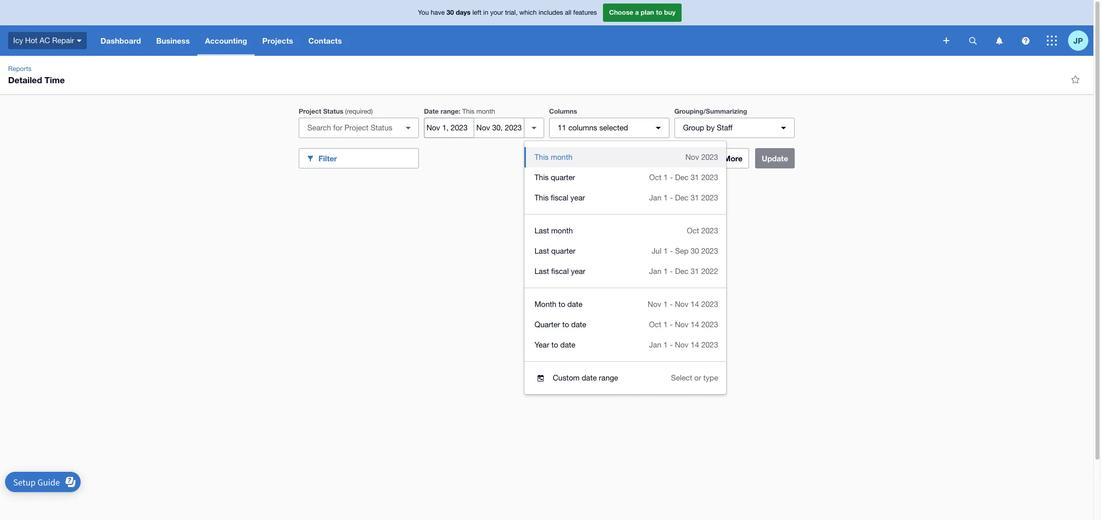 Task type: vqa. For each thing, say whether or not it's contained in the screenshot.
Group by Staff popup button
yes



Task type: locate. For each thing, give the bounding box(es) containing it.
to for quarter to date
[[563, 320, 569, 329]]

dec down oct 1 - dec 31 2023
[[675, 193, 689, 202]]

5 1 from the top
[[664, 300, 668, 308]]

range up select start date field
[[441, 107, 459, 115]]

by
[[707, 123, 715, 132]]

- down oct 1 - nov 14 2023
[[670, 340, 673, 349]]

date
[[568, 300, 583, 308], [571, 320, 587, 329], [561, 340, 576, 349], [582, 373, 597, 382]]

2 horizontal spatial svg image
[[1047, 36, 1057, 46]]

1 for oct 1 - dec 31 2023
[[664, 173, 668, 182]]

you have 30 days left in your trial, which includes all features
[[418, 8, 597, 16]]

6 1 from the top
[[664, 320, 668, 329]]

reports detailed time
[[8, 65, 65, 85]]

1 for jul 1 - sep 30 2023
[[664, 247, 668, 255]]

0 horizontal spatial range
[[441, 107, 459, 115]]

2 vertical spatial month
[[551, 226, 573, 235]]

31 left 2022
[[691, 267, 699, 276]]

jan 1 - dec 31 2022
[[650, 267, 718, 276]]

-
[[670, 173, 673, 182], [670, 193, 673, 202], [670, 247, 673, 255], [670, 267, 673, 276], [670, 300, 673, 308], [670, 320, 673, 329], [670, 340, 673, 349]]

1 down nov 1 - nov 14 2023 in the right of the page
[[664, 320, 668, 329]]

month up this quarter at the top
[[551, 153, 573, 161]]

6 - from the top
[[670, 320, 673, 329]]

2023 down nov 2023
[[702, 173, 718, 182]]

1 for jan 1 - nov 14 2023
[[664, 340, 668, 349]]

14 down oct 1 - nov 14 2023
[[691, 340, 699, 349]]

group containing this month
[[525, 141, 727, 394]]

projects
[[263, 36, 293, 45]]

oct
[[650, 173, 662, 182], [687, 226, 699, 235], [649, 320, 662, 329]]

fiscal down this quarter at the top
[[551, 193, 569, 202]]

2 vertical spatial 14
[[691, 340, 699, 349]]

this for this month
[[535, 153, 549, 161]]

jan 1 - dec 31 2023
[[650, 193, 718, 202]]

this right :
[[462, 108, 475, 115]]

1 dec from the top
[[675, 173, 689, 182]]

dec
[[675, 173, 689, 182], [675, 193, 689, 202], [675, 267, 689, 276]]

14 up jan 1 - nov 14 2023
[[691, 320, 699, 329]]

4 - from the top
[[670, 267, 673, 276]]

(
[[345, 108, 347, 115]]

this down this month
[[535, 173, 549, 182]]

2 1 from the top
[[664, 193, 668, 202]]

7 1 from the top
[[664, 340, 668, 349]]

date down month to date
[[571, 320, 587, 329]]

1 for jan 1 - dec 31 2023
[[664, 193, 668, 202]]

1 vertical spatial quarter
[[551, 247, 576, 255]]

None field
[[299, 118, 419, 138]]

7 2023 from the top
[[702, 320, 718, 329]]

0 vertical spatial quarter
[[551, 173, 575, 182]]

2 last from the top
[[535, 247, 549, 255]]

0 vertical spatial 31
[[691, 173, 699, 182]]

1 2023 from the top
[[702, 153, 718, 161]]

list box
[[525, 141, 727, 394]]

2023 down oct 1 - dec 31 2023
[[702, 193, 718, 202]]

year down this quarter at the top
[[571, 193, 585, 202]]

date up quarter to date
[[568, 300, 583, 308]]

2 vertical spatial 31
[[691, 267, 699, 276]]

14 up oct 1 - nov 14 2023
[[691, 300, 699, 308]]

)
[[371, 108, 373, 115]]

contacts
[[309, 36, 342, 45]]

last up last quarter
[[535, 226, 549, 235]]

2 vertical spatial oct
[[649, 320, 662, 329]]

jp
[[1074, 36, 1083, 45]]

0 vertical spatial month
[[477, 108, 495, 115]]

jan for jan 1 - dec 31 2022
[[650, 267, 662, 276]]

4 1 from the top
[[664, 267, 668, 276]]

fiscal
[[551, 193, 569, 202], [551, 267, 569, 276]]

this inside date range : this month
[[462, 108, 475, 115]]

0 vertical spatial year
[[571, 193, 585, 202]]

icy hot ac repair
[[13, 36, 74, 45]]

2 vertical spatial jan
[[649, 340, 662, 349]]

0 vertical spatial oct
[[650, 173, 662, 182]]

list of convenience dates image
[[524, 118, 544, 138]]

2 31 from the top
[[691, 193, 699, 202]]

to right the month
[[559, 300, 566, 308]]

1 last from the top
[[535, 226, 549, 235]]

3 31 from the top
[[691, 267, 699, 276]]

2023 up 2022
[[702, 247, 718, 255]]

range right custom on the right bottom
[[599, 373, 618, 382]]

30 inside banner
[[447, 8, 454, 16]]

project
[[299, 107, 321, 115]]

1 vertical spatial jan
[[650, 267, 662, 276]]

filter
[[319, 153, 337, 163]]

3 dec from the top
[[675, 267, 689, 276]]

to right quarter
[[563, 320, 569, 329]]

31 for oct 1 - dec 31 2023
[[691, 173, 699, 182]]

staff
[[717, 123, 733, 132]]

0 vertical spatial 30
[[447, 8, 454, 16]]

dashboard link
[[93, 25, 149, 56]]

31 down oct 1 - dec 31 2023
[[691, 193, 699, 202]]

last down last quarter
[[535, 267, 549, 276]]

30 right "sep"
[[691, 247, 699, 255]]

date down quarter to date
[[561, 340, 576, 349]]

year down last quarter
[[571, 267, 586, 276]]

8 2023 from the top
[[702, 340, 718, 349]]

dec down "sep"
[[675, 267, 689, 276]]

2023 up type
[[702, 340, 718, 349]]

buy
[[664, 8, 676, 16]]

31 for jan 1 - dec 31 2023
[[691, 193, 699, 202]]

- up oct 1 - nov 14 2023
[[670, 300, 673, 308]]

1 down oct 1 - dec 31 2023
[[664, 193, 668, 202]]

your
[[490, 9, 503, 16]]

- left "sep"
[[670, 247, 673, 255]]

which
[[520, 9, 537, 16]]

7 - from the top
[[670, 340, 673, 349]]

to inside banner
[[656, 8, 663, 16]]

30 right have
[[447, 8, 454, 16]]

this up this quarter at the top
[[535, 153, 549, 161]]

0 vertical spatial 14
[[691, 300, 699, 308]]

to right year
[[552, 340, 558, 349]]

2 dec from the top
[[675, 193, 689, 202]]

have
[[431, 9, 445, 16]]

- for jul 1 - sep 30 2023
[[670, 247, 673, 255]]

jan down oct 1 - nov 14 2023
[[649, 340, 662, 349]]

2023
[[702, 153, 718, 161], [702, 173, 718, 182], [702, 193, 718, 202], [702, 226, 718, 235], [702, 247, 718, 255], [702, 300, 718, 308], [702, 320, 718, 329], [702, 340, 718, 349]]

2023 up jan 1 - nov 14 2023
[[702, 320, 718, 329]]

jan
[[650, 193, 662, 202], [650, 267, 662, 276], [649, 340, 662, 349]]

dec for jan 1 - dec 31 2023
[[675, 193, 689, 202]]

quarter up last fiscal year
[[551, 247, 576, 255]]

5 - from the top
[[670, 300, 673, 308]]

3 1 from the top
[[664, 247, 668, 255]]

1 vertical spatial last
[[535, 247, 549, 255]]

4 2023 from the top
[[702, 226, 718, 235]]

oct for oct 1 - dec 31 2023
[[650, 173, 662, 182]]

contacts button
[[301, 25, 350, 56]]

month up select end date field
[[477, 108, 495, 115]]

31 down nov 2023
[[691, 173, 699, 182]]

1 down oct 1 - nov 14 2023
[[664, 340, 668, 349]]

this
[[462, 108, 475, 115], [535, 153, 549, 161], [535, 173, 549, 182], [535, 193, 549, 202]]

last down last month
[[535, 247, 549, 255]]

2023 left more
[[702, 153, 718, 161]]

navigation inside banner
[[93, 25, 937, 56]]

repair
[[52, 36, 74, 45]]

0 horizontal spatial svg image
[[77, 39, 82, 42]]

svg image
[[1047, 36, 1057, 46], [1022, 37, 1030, 44], [944, 38, 950, 44]]

last fiscal year
[[535, 267, 586, 276]]

3 - from the top
[[670, 247, 673, 255]]

3 last from the top
[[535, 267, 549, 276]]

- down oct 1 - dec 31 2023
[[670, 193, 673, 202]]

year for this fiscal year
[[571, 193, 585, 202]]

last for last month
[[535, 226, 549, 235]]

update button
[[756, 148, 795, 168]]

14
[[691, 300, 699, 308], [691, 320, 699, 329], [691, 340, 699, 349]]

fiscal for last
[[551, 267, 569, 276]]

required
[[347, 108, 371, 115]]

quarter up this fiscal year
[[551, 173, 575, 182]]

30
[[447, 8, 454, 16], [691, 247, 699, 255]]

3 14 from the top
[[691, 340, 699, 349]]

0 vertical spatial range
[[441, 107, 459, 115]]

1 for jan 1 - dec 31 2022
[[664, 267, 668, 276]]

1 vertical spatial year
[[571, 267, 586, 276]]

quarter
[[535, 320, 560, 329]]

dec up jan 1 - dec 31 2023
[[675, 173, 689, 182]]

range
[[441, 107, 459, 115], [599, 373, 618, 382]]

- for nov 1 - nov 14 2023
[[670, 300, 673, 308]]

- for jan 1 - dec 31 2023
[[670, 193, 673, 202]]

5 2023 from the top
[[702, 247, 718, 255]]

1 up jan 1 - dec 31 2023
[[664, 173, 668, 182]]

0 horizontal spatial svg image
[[944, 38, 950, 44]]

1 horizontal spatial svg image
[[969, 37, 977, 44]]

type
[[704, 373, 718, 382]]

jan down oct 1 - dec 31 2023
[[650, 193, 662, 202]]

14 for oct 1 - nov 14 2023
[[691, 320, 699, 329]]

quarter for last quarter
[[551, 247, 576, 255]]

custom
[[553, 373, 580, 382]]

1 vertical spatial dec
[[675, 193, 689, 202]]

2 vertical spatial last
[[535, 267, 549, 276]]

to left buy
[[656, 8, 663, 16]]

1 31 from the top
[[691, 173, 699, 182]]

banner
[[0, 0, 1094, 56]]

2 - from the top
[[670, 193, 673, 202]]

2023 for oct 1 - dec 31 2023
[[702, 173, 718, 182]]

1 vertical spatial fiscal
[[551, 267, 569, 276]]

1 vertical spatial oct
[[687, 226, 699, 235]]

svg image
[[969, 37, 977, 44], [996, 37, 1003, 44], [77, 39, 82, 42]]

quarter
[[551, 173, 575, 182], [551, 247, 576, 255]]

0 vertical spatial fiscal
[[551, 193, 569, 202]]

2023 up jul 1 - sep 30 2023
[[702, 226, 718, 235]]

navigation containing dashboard
[[93, 25, 937, 56]]

last month
[[535, 226, 573, 235]]

to
[[656, 8, 663, 16], [559, 300, 566, 308], [563, 320, 569, 329], [552, 340, 558, 349]]

accounting
[[205, 36, 247, 45]]

2 2023 from the top
[[702, 173, 718, 182]]

1 14 from the top
[[691, 300, 699, 308]]

- up jan 1 - dec 31 2023
[[670, 173, 673, 182]]

- for oct 1 - dec 31 2023
[[670, 173, 673, 182]]

plan
[[641, 8, 654, 16]]

year for last fiscal year
[[571, 267, 586, 276]]

grouping/summarizing
[[675, 107, 747, 115]]

1 down jul 1 - sep 30 2023
[[664, 267, 668, 276]]

month up last quarter
[[551, 226, 573, 235]]

icy hot ac repair button
[[0, 25, 93, 56]]

1
[[664, 173, 668, 182], [664, 193, 668, 202], [664, 247, 668, 255], [664, 267, 668, 276], [664, 300, 668, 308], [664, 320, 668, 329], [664, 340, 668, 349]]

this down this quarter at the top
[[535, 193, 549, 202]]

oct up jan 1 - dec 31 2023
[[650, 173, 662, 182]]

1 vertical spatial 31
[[691, 193, 699, 202]]

nov
[[686, 153, 699, 161], [648, 300, 662, 308], [675, 300, 689, 308], [675, 320, 689, 329], [675, 340, 689, 349]]

1 horizontal spatial range
[[599, 373, 618, 382]]

month to date
[[535, 300, 583, 308]]

- down jul 1 - sep 30 2023
[[670, 267, 673, 276]]

quarter for this quarter
[[551, 173, 575, 182]]

oct down nov 1 - nov 14 2023 in the right of the page
[[649, 320, 662, 329]]

1 - from the top
[[670, 173, 673, 182]]

features
[[573, 9, 597, 16]]

- for oct 1 - nov 14 2023
[[670, 320, 673, 329]]

1 right jul
[[664, 247, 668, 255]]

1 up oct 1 - nov 14 2023
[[664, 300, 668, 308]]

detailed
[[8, 75, 42, 85]]

filter button
[[299, 148, 419, 168]]

3 2023 from the top
[[702, 193, 718, 202]]

1 vertical spatial 14
[[691, 320, 699, 329]]

banner containing jp
[[0, 0, 1094, 56]]

2 vertical spatial dec
[[675, 267, 689, 276]]

0 vertical spatial jan
[[650, 193, 662, 202]]

6 2023 from the top
[[702, 300, 718, 308]]

group
[[525, 141, 727, 394]]

jp button
[[1069, 25, 1094, 56]]

columns
[[549, 107, 577, 115]]

2023 down 2022
[[702, 300, 718, 308]]

- down nov 1 - nov 14 2023 in the right of the page
[[670, 320, 673, 329]]

jan down jul
[[650, 267, 662, 276]]

1 vertical spatial 30
[[691, 247, 699, 255]]

oct up jul 1 - sep 30 2023
[[687, 226, 699, 235]]

month for this month
[[551, 153, 573, 161]]

0 horizontal spatial 30
[[447, 8, 454, 16]]

status
[[323, 107, 343, 115]]

all
[[565, 9, 572, 16]]

navigation
[[93, 25, 937, 56]]

month
[[477, 108, 495, 115], [551, 153, 573, 161], [551, 226, 573, 235]]

svg image inside icy hot ac repair popup button
[[77, 39, 82, 42]]

1 vertical spatial month
[[551, 153, 573, 161]]

1 1 from the top
[[664, 173, 668, 182]]

2 14 from the top
[[691, 320, 699, 329]]

fiscal down last quarter
[[551, 267, 569, 276]]

2023 for nov 1 - nov 14 2023
[[702, 300, 718, 308]]

0 vertical spatial last
[[535, 226, 549, 235]]

group by staff
[[683, 123, 733, 132]]

0 vertical spatial dec
[[675, 173, 689, 182]]

1 horizontal spatial 30
[[691, 247, 699, 255]]

jul
[[652, 247, 662, 255]]

year
[[535, 340, 550, 349]]

last
[[535, 226, 549, 235], [535, 247, 549, 255], [535, 267, 549, 276]]



Task type: describe. For each thing, give the bounding box(es) containing it.
project status ( required )
[[299, 107, 373, 115]]

date range : this month
[[424, 107, 495, 115]]

nov for oct
[[675, 320, 689, 329]]

11
[[558, 123, 566, 132]]

dashboard
[[101, 36, 141, 45]]

month inside date range : this month
[[477, 108, 495, 115]]

2023 for jul 1 - sep 30 2023
[[702, 247, 718, 255]]

days
[[456, 8, 471, 16]]

oct 1 - nov 14 2023
[[649, 320, 718, 329]]

hot
[[25, 36, 37, 45]]

more
[[724, 154, 743, 163]]

to for year to date
[[552, 340, 558, 349]]

this quarter
[[535, 173, 575, 182]]

31 for jan 1 - dec 31 2022
[[691, 267, 699, 276]]

columns
[[569, 123, 598, 132]]

update
[[762, 154, 788, 163]]

1 for nov 1 - nov 14 2023
[[664, 300, 668, 308]]

- for jan 1 - nov 14 2023
[[670, 340, 673, 349]]

month
[[535, 300, 557, 308]]

date right custom on the right bottom
[[582, 373, 597, 382]]

select or type
[[671, 373, 718, 382]]

month for last month
[[551, 226, 573, 235]]

date for year to date
[[561, 340, 576, 349]]

sep
[[675, 247, 689, 255]]

ac
[[40, 36, 50, 45]]

2022
[[702, 267, 718, 276]]

date
[[424, 107, 439, 115]]

in
[[483, 9, 489, 16]]

this for this quarter
[[535, 173, 549, 182]]

1 horizontal spatial svg image
[[1022, 37, 1030, 44]]

2 horizontal spatial svg image
[[996, 37, 1003, 44]]

date for month to date
[[568, 300, 583, 308]]

dec for oct 1 - dec 31 2023
[[675, 173, 689, 182]]

you
[[418, 9, 429, 16]]

custom date range
[[553, 373, 618, 382]]

year to date
[[535, 340, 576, 349]]

1 vertical spatial range
[[599, 373, 618, 382]]

projects button
[[255, 25, 301, 56]]

2023 for oct 1 - nov 14 2023
[[702, 320, 718, 329]]

30 inside list box
[[691, 247, 699, 255]]

fiscal for this
[[551, 193, 569, 202]]

more button
[[710, 148, 749, 168]]

Select start date field
[[425, 118, 474, 138]]

trial,
[[505, 9, 518, 16]]

:
[[459, 107, 461, 115]]

14 for nov 1 - nov 14 2023
[[691, 300, 699, 308]]

choose a plan to buy
[[609, 8, 676, 16]]

11 columns selected
[[558, 123, 628, 132]]

list box containing this month
[[525, 141, 727, 394]]

Search for Project Status text field
[[299, 118, 400, 138]]

nov 1 - nov 14 2023
[[648, 300, 718, 308]]

open image
[[398, 118, 419, 138]]

this month
[[535, 153, 573, 161]]

selected
[[600, 123, 628, 132]]

last for last fiscal year
[[535, 267, 549, 276]]

2023 for jan 1 - dec 31 2023
[[702, 193, 718, 202]]

select
[[671, 373, 693, 382]]

this for this fiscal year
[[535, 193, 549, 202]]

business button
[[149, 25, 197, 56]]

2023 for jan 1 - nov 14 2023
[[702, 340, 718, 349]]

oct for oct 1 - nov 14 2023
[[649, 320, 662, 329]]

a
[[635, 8, 639, 16]]

this fiscal year
[[535, 193, 585, 202]]

nov 2023
[[686, 153, 718, 161]]

or
[[695, 373, 702, 382]]

icy
[[13, 36, 23, 45]]

oct 1 - dec 31 2023
[[650, 173, 718, 182]]

business
[[156, 36, 190, 45]]

reports link
[[4, 64, 36, 74]]

add to favourites image
[[1066, 69, 1086, 89]]

group
[[683, 123, 705, 132]]

includes
[[539, 9, 563, 16]]

to for month to date
[[559, 300, 566, 308]]

date for quarter to date
[[571, 320, 587, 329]]

quarter to date
[[535, 320, 587, 329]]

nov for nov
[[675, 300, 689, 308]]

reports
[[8, 65, 31, 73]]

jul 1 - sep 30 2023
[[652, 247, 718, 255]]

choose
[[609, 8, 634, 16]]

dec for jan 1 - dec 31 2022
[[675, 267, 689, 276]]

jan for jan 1 - dec 31 2023
[[650, 193, 662, 202]]

last for last quarter
[[535, 247, 549, 255]]

time
[[45, 75, 65, 85]]

oct for oct 2023
[[687, 226, 699, 235]]

nov for jan
[[675, 340, 689, 349]]

14 for jan 1 - nov 14 2023
[[691, 340, 699, 349]]

jan 1 - nov 14 2023
[[649, 340, 718, 349]]

last quarter
[[535, 247, 576, 255]]

left
[[473, 9, 482, 16]]

Select end date field
[[475, 118, 524, 138]]

jan for jan 1 - nov 14 2023
[[649, 340, 662, 349]]

group by staff button
[[675, 118, 795, 138]]

oct 2023
[[687, 226, 718, 235]]

accounting button
[[197, 25, 255, 56]]

- for jan 1 - dec 31 2022
[[670, 267, 673, 276]]

1 for oct 1 - nov 14 2023
[[664, 320, 668, 329]]



